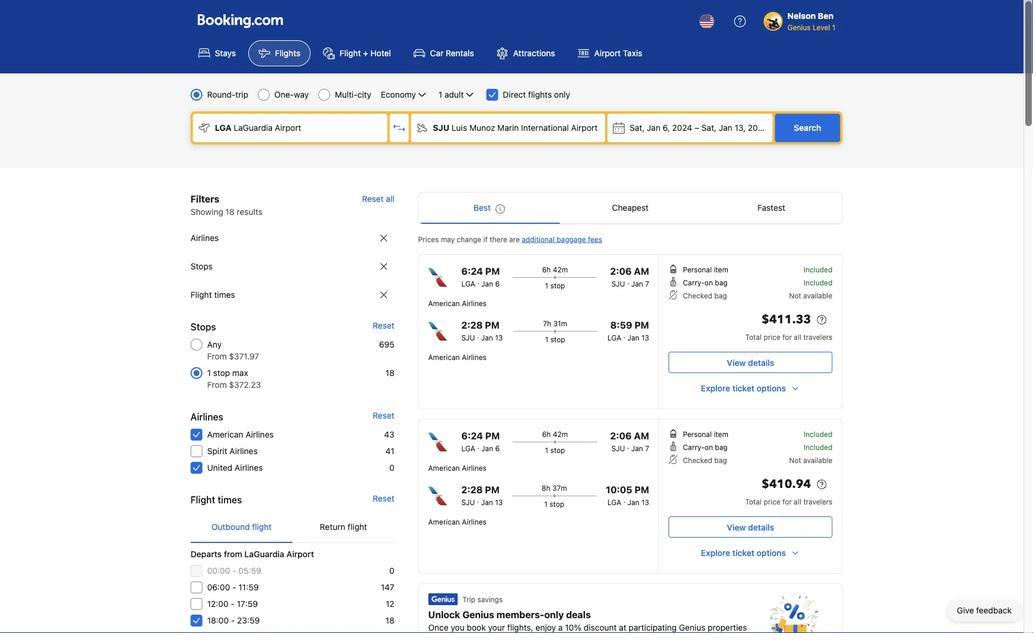 Task type: vqa. For each thing, say whether or not it's contained in the screenshot.


Task type: locate. For each thing, give the bounding box(es) containing it.
checked bag
[[683, 292, 727, 300], [683, 457, 727, 465]]

1 view details from the top
[[727, 358, 775, 368]]

flight left +
[[340, 48, 361, 58]]

total down $410.94 region
[[746, 498, 762, 506]]

departs from laguardia airport
[[191, 550, 314, 560]]

genius up the book
[[463, 610, 495, 621]]

1 right the level
[[833, 23, 836, 31]]

options for $410.94
[[757, 549, 786, 559]]

1 details from the top
[[748, 358, 775, 368]]

147
[[381, 583, 395, 593]]

american airlines
[[428, 299, 487, 308], [428, 353, 487, 362], [207, 430, 274, 440], [428, 464, 487, 473], [428, 518, 487, 527]]

0 vertical spatial available
[[804, 292, 833, 300]]

1 vertical spatial 0
[[390, 567, 395, 576]]

additional baggage fees link
[[522, 235, 602, 244]]

2 horizontal spatial genius
[[788, 23, 811, 31]]

any from $371.97
[[207, 340, 259, 362]]

best image
[[496, 205, 505, 214]]

0 vertical spatial 2:06
[[610, 266, 632, 277]]

travelers
[[804, 333, 833, 342], [804, 498, 833, 506]]

checked for $410.94
[[683, 457, 713, 465]]

available up $410.94 at the right of the page
[[804, 457, 833, 465]]

0 vertical spatial 7
[[645, 280, 649, 288]]

2 carry- from the top
[[683, 444, 705, 452]]

on up $410.94 region
[[705, 444, 713, 452]]

2 42m from the top
[[553, 431, 568, 439]]

personal for $411.33
[[683, 266, 712, 274]]

1 personal item from the top
[[683, 266, 729, 274]]

0 vertical spatial am
[[634, 266, 649, 277]]

genius down nelson
[[788, 23, 811, 31]]

2 total price for all travelers from the top
[[746, 498, 833, 506]]

reset button for airlines
[[373, 410, 395, 422]]

1 vertical spatial 2:28 pm sju . jan 13
[[462, 485, 503, 507]]

1 stop down the 7h 31m
[[545, 336, 565, 344]]

7 up "10:05 pm lga . jan 13" at the right of the page
[[645, 445, 649, 453]]

2:06 am sju . jan 7 for $410.94
[[610, 431, 649, 453]]

best image
[[496, 205, 505, 214]]

sju luis munoz marin international airport
[[433, 123, 598, 133]]

43
[[384, 430, 395, 440]]

reset for airlines
[[373, 411, 395, 421]]

2 personal item from the top
[[683, 431, 729, 439]]

checked bag up $410.94 region
[[683, 457, 727, 465]]

1 left adult
[[439, 90, 443, 100]]

flights link
[[248, 40, 311, 66]]

2:28 pm sju . jan 13 for $410.94
[[462, 485, 503, 507]]

0 vertical spatial 6:24 pm lga . jan 6
[[462, 266, 500, 288]]

6:24 pm lga . jan 6 for $411.33
[[462, 266, 500, 288]]

pm inside 8:59 pm lga . jan 13
[[635, 320, 649, 331]]

1 vertical spatial 6
[[495, 445, 500, 453]]

checked up $411.33 region
[[683, 292, 713, 300]]

1 vertical spatial 6h
[[542, 431, 551, 439]]

0 vertical spatial view
[[727, 358, 746, 368]]

1 vertical spatial personal
[[683, 431, 712, 439]]

1 travelers from the top
[[804, 333, 833, 342]]

0 vertical spatial 42m
[[553, 266, 568, 274]]

lga inside "10:05 pm lga . jan 13"
[[608, 499, 622, 507]]

0 vertical spatial stops
[[191, 262, 213, 272]]

available
[[804, 292, 833, 300], [804, 457, 833, 465]]

6:24 for $411.33
[[462, 266, 483, 277]]

total down $411.33 region
[[746, 333, 762, 342]]

1 vertical spatial 2:28
[[462, 485, 483, 496]]

2 options from the top
[[757, 549, 786, 559]]

2:28 for $410.94
[[462, 485, 483, 496]]

2 view details from the top
[[727, 523, 775, 533]]

stays
[[215, 48, 236, 58]]

sat, right the –
[[702, 123, 717, 133]]

1 from from the top
[[207, 352, 227, 362]]

1 horizontal spatial tab list
[[419, 193, 842, 225]]

stop up 37m
[[551, 447, 565, 455]]

from left "$372.23"
[[207, 380, 227, 390]]

jan
[[647, 123, 661, 133], [719, 123, 733, 133], [482, 280, 493, 288], [632, 280, 643, 288], [481, 334, 493, 342], [628, 334, 640, 342], [482, 445, 493, 453], [632, 445, 643, 453], [481, 499, 493, 507], [628, 499, 640, 507]]

1 6h 42m from the top
[[542, 266, 568, 274]]

0 vertical spatial explore ticket options
[[701, 384, 786, 394]]

1 inside nelson ben genius level 1
[[833, 23, 836, 31]]

1 0 from the top
[[390, 463, 395, 473]]

1 down any
[[207, 369, 211, 378]]

sju
[[433, 123, 450, 133], [612, 280, 625, 288], [462, 334, 475, 342], [612, 445, 625, 453], [462, 499, 475, 507]]

explore ticket options for $411.33
[[701, 384, 786, 394]]

max
[[232, 369, 248, 378]]

flights,
[[507, 624, 534, 633]]

2 vertical spatial 18
[[386, 616, 395, 626]]

2:06 am sju . jan 7 up 10:05
[[610, 431, 649, 453]]

view down $411.33 region
[[727, 358, 746, 368]]

1 2:06 from the top
[[610, 266, 632, 277]]

0 vertical spatial for
[[783, 333, 792, 342]]

laguardia down "trip"
[[234, 123, 273, 133]]

options
[[757, 384, 786, 394], [757, 549, 786, 559]]

1 total from the top
[[746, 333, 762, 342]]

2 0 from the top
[[390, 567, 395, 576]]

item
[[714, 266, 729, 274], [714, 431, 729, 439]]

personal item
[[683, 266, 729, 274], [683, 431, 729, 439]]

for down $411.33
[[783, 333, 792, 342]]

- left 11:59
[[232, 583, 236, 593]]

tab list
[[419, 193, 842, 225], [191, 512, 395, 544]]

1 stops from the top
[[191, 262, 213, 272]]

12:00 - 17:59
[[207, 600, 258, 610]]

am for $410.94
[[634, 431, 649, 442]]

2 price from the top
[[764, 498, 781, 506]]

–
[[695, 123, 700, 133]]

1 vertical spatial carry-
[[683, 444, 705, 452]]

1 total price for all travelers from the top
[[746, 333, 833, 342]]

1 vertical spatial 2:06 am sju . jan 7
[[610, 431, 649, 453]]

1 options from the top
[[757, 384, 786, 394]]

2 checked bag from the top
[[683, 457, 727, 465]]

6
[[495, 280, 500, 288], [495, 445, 500, 453]]

0 vertical spatial total price for all travelers
[[746, 333, 833, 342]]

reset button for stops
[[373, 320, 395, 332]]

. inside "10:05 pm lga . jan 13"
[[624, 496, 626, 505]]

1 vertical spatial only
[[545, 610, 564, 621]]

2 not available from the top
[[790, 457, 833, 465]]

1 carry- from the top
[[683, 279, 705, 287]]

all
[[386, 194, 395, 204], [794, 333, 802, 342], [794, 498, 802, 506]]

2 travelers from the top
[[804, 498, 833, 506]]

travelers down $410.94 at the right of the page
[[804, 498, 833, 506]]

2 2:06 am sju . jan 7 from the top
[[610, 431, 649, 453]]

0 horizontal spatial sat,
[[630, 123, 645, 133]]

personal for $410.94
[[683, 431, 712, 439]]

details for $410.94
[[748, 523, 775, 533]]

reset for stops
[[373, 321, 395, 331]]

flight
[[252, 523, 272, 533], [348, 523, 367, 533]]

2 2024 from the left
[[748, 123, 768, 133]]

flight right return
[[348, 523, 367, 533]]

car
[[430, 48, 444, 58]]

2 6h from the top
[[542, 431, 551, 439]]

1 reset button from the top
[[373, 320, 395, 332]]

price down $410.94 at the right of the page
[[764, 498, 781, 506]]

1 not from the top
[[790, 292, 802, 300]]

1 vertical spatial explore
[[701, 549, 731, 559]]

1
[[833, 23, 836, 31], [439, 90, 443, 100], [545, 282, 549, 290], [545, 336, 549, 344], [207, 369, 211, 378], [545, 447, 549, 455], [545, 500, 548, 509]]

2 vertical spatial reset button
[[373, 493, 395, 505]]

2 total from the top
[[746, 498, 762, 506]]

18:00
[[207, 616, 229, 626]]

2 vertical spatial all
[[794, 498, 802, 506]]

1 vertical spatial from
[[207, 380, 227, 390]]

1 checked bag from the top
[[683, 292, 727, 300]]

flight inside flight + hotel link
[[340, 48, 361, 58]]

on for $410.94
[[705, 444, 713, 452]]

1 6 from the top
[[495, 280, 500, 288]]

0 vertical spatial not available
[[790, 292, 833, 300]]

all for $410.94
[[794, 498, 802, 506]]

12
[[386, 600, 395, 610]]

am for $411.33
[[634, 266, 649, 277]]

from
[[207, 352, 227, 362], [207, 380, 227, 390]]

view details down $410.94 region
[[727, 523, 775, 533]]

view details button down $411.33 region
[[669, 352, 833, 374]]

1 vertical spatial ticket
[[733, 549, 755, 559]]

0 vertical spatial flight
[[340, 48, 361, 58]]

stops down showing
[[191, 262, 213, 272]]

1 view from the top
[[727, 358, 746, 368]]

city
[[358, 90, 372, 100]]

on up $411.33 region
[[705, 279, 713, 287]]

view details for $410.94
[[727, 523, 775, 533]]

price for $411.33
[[764, 333, 781, 342]]

multi-city
[[335, 90, 372, 100]]

reset button
[[373, 320, 395, 332], [373, 410, 395, 422], [373, 493, 395, 505]]

price down $411.33
[[764, 333, 781, 342]]

1 personal from the top
[[683, 266, 712, 274]]

2 not from the top
[[790, 457, 802, 465]]

1 vertical spatial checked bag
[[683, 457, 727, 465]]

42m down additional baggage fees link
[[553, 266, 568, 274]]

3 included from the top
[[804, 431, 833, 439]]

total price for all travelers for $411.33
[[746, 333, 833, 342]]

round-trip
[[207, 90, 248, 100]]

1 2:28 pm sju . jan 13 from the top
[[462, 320, 503, 342]]

total price for all travelers for $410.94
[[746, 498, 833, 506]]

0 vertical spatial explore ticket options button
[[669, 378, 833, 400]]

2 6h 42m from the top
[[542, 431, 568, 439]]

- for 18:00
[[231, 616, 235, 626]]

18 down 12
[[386, 616, 395, 626]]

price
[[764, 333, 781, 342], [764, 498, 781, 506]]

sat,
[[630, 123, 645, 133], [702, 123, 717, 133]]

tab list up fees
[[419, 193, 842, 225]]

0 horizontal spatial flight
[[252, 523, 272, 533]]

total price for all travelers down $410.94 at the right of the page
[[746, 498, 833, 506]]

0 horizontal spatial tab list
[[191, 512, 395, 544]]

flight down united
[[191, 495, 215, 506]]

1 vertical spatial item
[[714, 431, 729, 439]]

1 explore ticket options from the top
[[701, 384, 786, 394]]

2:06 up 10:05
[[610, 431, 632, 442]]

1 vertical spatial available
[[804, 457, 833, 465]]

0 vertical spatial carry-
[[683, 279, 705, 287]]

1 vertical spatial view details button
[[669, 517, 833, 538]]

2 view details button from the top
[[669, 517, 833, 538]]

2 on from the top
[[705, 444, 713, 452]]

lga
[[215, 123, 232, 133], [462, 280, 475, 288], [608, 334, 622, 342], [462, 445, 475, 453], [608, 499, 622, 507]]

reset button up the 43
[[373, 410, 395, 422]]

1 stop up 8h 37m
[[545, 447, 565, 455]]

any
[[207, 340, 222, 350]]

booking.com logo image
[[198, 14, 283, 28], [198, 14, 283, 28]]

0 vertical spatial 2:28 pm sju . jan 13
[[462, 320, 503, 342]]

1 stop up the 7h 31m
[[545, 282, 565, 290]]

1 ticket from the top
[[733, 384, 755, 394]]

details down $410.94 region
[[748, 523, 775, 533]]

times up any
[[214, 290, 235, 300]]

discount
[[584, 624, 617, 633]]

stops
[[191, 262, 213, 272], [191, 322, 216, 333]]

2:06 am sju . jan 7 up '8:59'
[[610, 266, 649, 288]]

2 view from the top
[[727, 523, 746, 533]]

on for $411.33
[[705, 279, 713, 287]]

1 vertical spatial details
[[748, 523, 775, 533]]

0 vertical spatial total
[[746, 333, 762, 342]]

from inside 1 stop max from $372.23
[[207, 380, 227, 390]]

1 42m from the top
[[553, 266, 568, 274]]

2 details from the top
[[748, 523, 775, 533]]

2 checked from the top
[[683, 457, 713, 465]]

only up a
[[545, 610, 564, 621]]

only right flights on the right of the page
[[554, 90, 570, 100]]

1 vertical spatial total
[[746, 498, 762, 506]]

1 vertical spatial not
[[790, 457, 802, 465]]

available up $411.33
[[804, 292, 833, 300]]

a
[[559, 624, 563, 633]]

1 horizontal spatial 2024
[[748, 123, 768, 133]]

members-
[[497, 610, 545, 621]]

1 explore ticket options button from the top
[[669, 378, 833, 400]]

0 vertical spatial personal
[[683, 266, 712, 274]]

ticket
[[733, 384, 755, 394], [733, 549, 755, 559]]

tab list for prices may change if there are
[[419, 193, 842, 225]]

0 vertical spatial 6
[[495, 280, 500, 288]]

0 vertical spatial tab list
[[419, 193, 842, 225]]

available for $410.94
[[804, 457, 833, 465]]

not up $411.33
[[790, 292, 802, 300]]

1 not available from the top
[[790, 292, 833, 300]]

1 am from the top
[[634, 266, 649, 277]]

airlines
[[191, 233, 219, 243], [462, 299, 487, 308], [462, 353, 487, 362], [191, 412, 223, 423], [246, 430, 274, 440], [230, 447, 258, 457], [235, 463, 263, 473], [462, 464, 487, 473], [462, 518, 487, 527]]

42m up 37m
[[553, 431, 568, 439]]

flight times up outbound
[[191, 495, 242, 506]]

view details for $411.33
[[727, 358, 775, 368]]

2 2:06 from the top
[[610, 431, 632, 442]]

1 6:24 pm lga . jan 6 from the top
[[462, 266, 500, 288]]

1 vertical spatial explore ticket options
[[701, 549, 786, 559]]

0 up 147
[[390, 567, 395, 576]]

0 vertical spatial 2:06 am sju . jan 7
[[610, 266, 649, 288]]

only inside unlock genius members-only deals once you book your flights, enjoy a 10% discount at participating genius properties
[[545, 610, 564, 621]]

1 vertical spatial 7
[[645, 445, 649, 453]]

stop down 31m
[[551, 336, 565, 344]]

18 down 695
[[386, 369, 395, 378]]

flight times up any
[[191, 290, 235, 300]]

1 carry-on bag from the top
[[683, 279, 728, 287]]

1 horizontal spatial sat,
[[702, 123, 717, 133]]

genius inside nelson ben genius level 1
[[788, 23, 811, 31]]

2024 right 13,
[[748, 123, 768, 133]]

if
[[484, 235, 488, 244]]

- right 18:00
[[231, 616, 235, 626]]

2:06 up '8:59'
[[610, 266, 632, 277]]

- for 06:00
[[232, 583, 236, 593]]

for for $410.94
[[783, 498, 792, 506]]

2 explore from the top
[[701, 549, 731, 559]]

1 2:06 am sju . jan 7 from the top
[[610, 266, 649, 288]]

tab list up departs from laguardia airport
[[191, 512, 395, 544]]

view down $410.94 region
[[727, 523, 746, 533]]

checked up $410.94 region
[[683, 457, 713, 465]]

times up outbound
[[218, 495, 242, 506]]

flight up any
[[191, 290, 212, 300]]

18
[[226, 207, 235, 217], [386, 369, 395, 378], [386, 616, 395, 626]]

tab list containing outbound flight
[[191, 512, 395, 544]]

direct flights only
[[503, 90, 570, 100]]

round-
[[207, 90, 235, 100]]

1 on from the top
[[705, 279, 713, 287]]

1 explore from the top
[[701, 384, 731, 394]]

carry- for $411.33
[[683, 279, 705, 287]]

7h 31m
[[543, 320, 568, 328]]

attractions link
[[487, 40, 566, 66]]

0 vertical spatial options
[[757, 384, 786, 394]]

all for $411.33
[[794, 333, 802, 342]]

0 vertical spatial on
[[705, 279, 713, 287]]

1 6:24 from the top
[[462, 266, 483, 277]]

1 horizontal spatial genius
[[679, 624, 706, 633]]

2 personal from the top
[[683, 431, 712, 439]]

2 item from the top
[[714, 431, 729, 439]]

0 vertical spatial item
[[714, 266, 729, 274]]

0 vertical spatial personal item
[[683, 266, 729, 274]]

1 2024 from the left
[[673, 123, 693, 133]]

2 ticket from the top
[[733, 549, 755, 559]]

not up $410.94 at the right of the page
[[790, 457, 802, 465]]

genius
[[788, 23, 811, 31], [463, 610, 495, 621], [679, 624, 706, 633]]

1 included from the top
[[804, 266, 833, 274]]

reset button for flight times
[[373, 493, 395, 505]]

checked for $411.33
[[683, 292, 713, 300]]

06:00
[[207, 583, 230, 593]]

6h
[[542, 266, 551, 274], [542, 431, 551, 439]]

1 down 7h
[[545, 336, 549, 344]]

for down $410.94 at the right of the page
[[783, 498, 792, 506]]

13,
[[735, 123, 746, 133]]

1 adult
[[439, 90, 464, 100]]

2:06
[[610, 266, 632, 277], [610, 431, 632, 442]]

0 horizontal spatial genius
[[463, 610, 495, 621]]

ticket for $411.33
[[733, 384, 755, 394]]

2 for from the top
[[783, 498, 792, 506]]

luis
[[452, 123, 467, 133]]

0 vertical spatial 6h
[[542, 266, 551, 274]]

showing 18 results
[[191, 207, 263, 217]]

checked
[[683, 292, 713, 300], [683, 457, 713, 465]]

tab list containing best
[[419, 193, 842, 225]]

carry-on bag for $410.94
[[683, 444, 728, 452]]

1 view details button from the top
[[669, 352, 833, 374]]

airport down one-way
[[275, 123, 301, 133]]

from down any
[[207, 352, 227, 362]]

0 vertical spatial all
[[386, 194, 395, 204]]

2 2:28 from the top
[[462, 485, 483, 496]]

0 vertical spatial checked bag
[[683, 292, 727, 300]]

1 vertical spatial options
[[757, 549, 786, 559]]

0 vertical spatial 0
[[390, 463, 395, 473]]

1 vertical spatial price
[[764, 498, 781, 506]]

1 available from the top
[[804, 292, 833, 300]]

0 vertical spatial reset button
[[373, 320, 395, 332]]

6h up 8h
[[542, 431, 551, 439]]

1 vertical spatial 2:06
[[610, 431, 632, 442]]

1 checked from the top
[[683, 292, 713, 300]]

1 stop
[[545, 282, 565, 290], [545, 336, 565, 344], [545, 447, 565, 455], [545, 500, 565, 509]]

2024 left the –
[[673, 123, 693, 133]]

reset button up 695
[[373, 320, 395, 332]]

3 reset button from the top
[[373, 493, 395, 505]]

1 vertical spatial tab list
[[191, 512, 395, 544]]

reset button down 41
[[373, 493, 395, 505]]

2:06 am sju . jan 7
[[610, 266, 649, 288], [610, 431, 649, 453]]

13
[[495, 334, 503, 342], [642, 334, 649, 342], [495, 499, 503, 507], [642, 499, 649, 507]]

0 vertical spatial view details
[[727, 358, 775, 368]]

explore ticket options button for $411.33
[[669, 378, 833, 400]]

level
[[813, 23, 831, 31]]

7 up 8:59 pm lga . jan 13
[[645, 280, 649, 288]]

6h for $411.33
[[542, 266, 551, 274]]

reset all button
[[362, 192, 395, 206]]

1 vertical spatial am
[[634, 431, 649, 442]]

total price for all travelers down $411.33
[[746, 333, 833, 342]]

give
[[958, 606, 974, 616]]

41
[[386, 447, 395, 457]]

fees
[[588, 235, 602, 244]]

travelers down $411.33
[[804, 333, 833, 342]]

1 vertical spatial 6:24 pm lga . jan 6
[[462, 431, 500, 453]]

0 down 41
[[390, 463, 395, 473]]

flight up departs from laguardia airport
[[252, 523, 272, 533]]

0 horizontal spatial 2024
[[673, 123, 693, 133]]

1 vertical spatial travelers
[[804, 498, 833, 506]]

0 for united airlines
[[390, 463, 395, 473]]

laguardia up 05:59
[[245, 550, 284, 560]]

stop left max
[[213, 369, 230, 378]]

flight + hotel
[[340, 48, 391, 58]]

2 am from the top
[[634, 431, 649, 442]]

6h 42m down additional baggage fees link
[[542, 266, 568, 274]]

stops up any
[[191, 322, 216, 333]]

genius image
[[428, 594, 458, 606], [428, 594, 458, 606], [766, 597, 819, 634]]

2 6 from the top
[[495, 445, 500, 453]]

view details down $411.33 region
[[727, 358, 775, 368]]

sat, left 6,
[[630, 123, 645, 133]]

travelers for $411.33
[[804, 333, 833, 342]]

2 2:28 pm sju . jan 13 from the top
[[462, 485, 503, 507]]

0 vertical spatial from
[[207, 352, 227, 362]]

not available for $410.94
[[790, 457, 833, 465]]

- left 05:59
[[232, 567, 236, 576]]

1 vertical spatial 42m
[[553, 431, 568, 439]]

1 vertical spatial view
[[727, 523, 746, 533]]

view details button down $410.94 region
[[669, 517, 833, 538]]

explore
[[701, 384, 731, 394], [701, 549, 731, 559]]

reset
[[362, 194, 384, 204], [373, 321, 395, 331], [373, 411, 395, 421], [373, 494, 395, 504]]

1 vertical spatial personal item
[[683, 431, 729, 439]]

1 for from the top
[[783, 333, 792, 342]]

for
[[783, 333, 792, 342], [783, 498, 792, 506]]

personal item for $410.94
[[683, 431, 729, 439]]

airport right international
[[571, 123, 598, 133]]

1 7 from the top
[[645, 280, 649, 288]]

6h 42m up 8h 37m
[[542, 431, 568, 439]]

0 vertical spatial checked
[[683, 292, 713, 300]]

2 6:24 pm lga . jan 6 from the top
[[462, 431, 500, 453]]

0 vertical spatial 6:24
[[462, 266, 483, 277]]

0 vertical spatial view details button
[[669, 352, 833, 374]]

1 vertical spatial stops
[[191, 322, 216, 333]]

2 available from the top
[[804, 457, 833, 465]]

1 vertical spatial checked
[[683, 457, 713, 465]]

1 vertical spatial for
[[783, 498, 792, 506]]

0 vertical spatial not
[[790, 292, 802, 300]]

not available up $410.94 at the right of the page
[[790, 457, 833, 465]]

1 item from the top
[[714, 266, 729, 274]]

0 vertical spatial carry-on bag
[[683, 279, 728, 287]]

6h down additional
[[542, 266, 551, 274]]

1 2:28 from the top
[[462, 320, 483, 331]]

2 from from the top
[[207, 380, 227, 390]]

pm
[[485, 266, 500, 277], [485, 320, 500, 331], [635, 320, 649, 331], [485, 431, 500, 442], [485, 485, 500, 496], [635, 485, 649, 496]]

genius left properties
[[679, 624, 706, 633]]

checked bag up $411.33 region
[[683, 292, 727, 300]]

2 6:24 from the top
[[462, 431, 483, 442]]

2 flight from the left
[[348, 523, 367, 533]]

carry-on bag for $411.33
[[683, 279, 728, 287]]

1 vertical spatial on
[[705, 444, 713, 452]]

1 vertical spatial carry-on bag
[[683, 444, 728, 452]]

jan inside 8:59 pm lga . jan 13
[[628, 334, 640, 342]]

explore ticket options for $410.94
[[701, 549, 786, 559]]

1 vertical spatial flight times
[[191, 495, 242, 506]]

savings
[[478, 596, 503, 604]]

flight
[[340, 48, 361, 58], [191, 290, 212, 300], [191, 495, 215, 506]]

- left 17:59 in the bottom of the page
[[231, 600, 235, 610]]

1 6h from the top
[[542, 266, 551, 274]]

reset for flight times
[[373, 494, 395, 504]]

not available for $411.33
[[790, 292, 833, 300]]

8:59
[[611, 320, 633, 331]]

0 vertical spatial details
[[748, 358, 775, 368]]

2 reset button from the top
[[373, 410, 395, 422]]

2 explore ticket options button from the top
[[669, 543, 833, 565]]

1 flight from the left
[[252, 523, 272, 533]]

10:05 pm lga . jan 13
[[606, 485, 649, 507]]

details down $411.33 region
[[748, 358, 775, 368]]

13 inside 8:59 pm lga . jan 13
[[642, 334, 649, 342]]

0 vertical spatial 2:28
[[462, 320, 483, 331]]

1 stop down 8h 37m
[[545, 500, 565, 509]]

2 explore ticket options from the top
[[701, 549, 786, 559]]

0 vertical spatial explore
[[701, 384, 731, 394]]

18 left results
[[226, 207, 235, 217]]

1 vertical spatial reset button
[[373, 410, 395, 422]]

1 price from the top
[[764, 333, 781, 342]]

not for $410.94
[[790, 457, 802, 465]]

- for 00:00
[[232, 567, 236, 576]]

stop down 8h 37m
[[550, 500, 565, 509]]

1 vertical spatial not available
[[790, 457, 833, 465]]

2 7 from the top
[[645, 445, 649, 453]]

2 carry-on bag from the top
[[683, 444, 728, 452]]

not available up $411.33
[[790, 292, 833, 300]]



Task type: describe. For each thing, give the bounding box(es) containing it.
lga inside 8:59 pm lga . jan 13
[[608, 334, 622, 342]]

once
[[428, 624, 449, 633]]

explore for $411.33
[[701, 384, 731, 394]]

695
[[379, 340, 395, 350]]

1 down 8h
[[545, 500, 548, 509]]

00:00
[[207, 567, 230, 576]]

outbound flight button
[[191, 512, 293, 543]]

view details button for $410.94
[[669, 517, 833, 538]]

multi-
[[335, 90, 358, 100]]

6:24 for $410.94
[[462, 431, 483, 442]]

enjoy
[[536, 624, 556, 633]]

1 vertical spatial flight
[[191, 290, 212, 300]]

1 vertical spatial genius
[[463, 610, 495, 621]]

return flight
[[320, 523, 367, 533]]

unlock
[[428, 610, 460, 621]]

car rentals link
[[404, 40, 484, 66]]

2 flight times from the top
[[191, 495, 242, 506]]

feedback
[[977, 606, 1012, 616]]

6h for $410.94
[[542, 431, 551, 439]]

may
[[441, 235, 455, 244]]

1 flight times from the top
[[191, 290, 235, 300]]

17:59
[[237, 600, 258, 610]]

8h 37m
[[542, 484, 567, 493]]

1 inside dropdown button
[[439, 90, 443, 100]]

options for $411.33
[[757, 384, 786, 394]]

6,
[[663, 123, 670, 133]]

8:59 pm lga . jan 13
[[608, 320, 649, 342]]

1 vertical spatial times
[[218, 495, 242, 506]]

car rentals
[[430, 48, 474, 58]]

05:59
[[239, 567, 261, 576]]

flight + hotel link
[[313, 40, 401, 66]]

flights
[[528, 90, 552, 100]]

flight for return flight
[[348, 523, 367, 533]]

6:24 pm lga . jan 6 for $410.94
[[462, 431, 500, 453]]

$371.97
[[229, 352, 259, 362]]

7h
[[543, 320, 552, 328]]

best
[[474, 203, 491, 213]]

42m for $411.33
[[553, 266, 568, 274]]

your
[[488, 624, 505, 633]]

hotel
[[371, 48, 391, 58]]

from inside any from $371.97
[[207, 352, 227, 362]]

1 inside 1 stop max from $372.23
[[207, 369, 211, 378]]

0 vertical spatial times
[[214, 290, 235, 300]]

pm inside "10:05 pm lga . jan 13"
[[635, 485, 649, 496]]

best button
[[419, 193, 560, 224]]

change
[[457, 235, 482, 244]]

2 stops from the top
[[191, 322, 216, 333]]

all inside button
[[386, 194, 395, 204]]

0 vertical spatial laguardia
[[234, 123, 273, 133]]

13 inside "10:05 pm lga . jan 13"
[[642, 499, 649, 507]]

international
[[521, 123, 569, 133]]

return
[[320, 523, 345, 533]]

prices
[[418, 235, 439, 244]]

1 up 7h
[[545, 282, 549, 290]]

one-way
[[275, 90, 309, 100]]

. inside 8:59 pm lga . jan 13
[[624, 331, 626, 340]]

6 for $411.33
[[495, 280, 500, 288]]

checked bag for $410.94
[[683, 457, 727, 465]]

from
[[224, 550, 242, 560]]

explore ticket options button for $410.94
[[669, 543, 833, 565]]

12:00
[[207, 600, 229, 610]]

properties
[[708, 624, 747, 633]]

7 for $410.94
[[645, 445, 649, 453]]

flight for outbound flight
[[252, 523, 272, 533]]

31m
[[554, 320, 568, 328]]

total for $411.33
[[746, 333, 762, 342]]

fastest
[[758, 203, 786, 213]]

rentals
[[446, 48, 474, 58]]

6h 42m for $411.33
[[542, 266, 568, 274]]

ticket for $410.94
[[733, 549, 755, 559]]

2:06 for $410.94
[[610, 431, 632, 442]]

additional
[[522, 235, 555, 244]]

trip
[[463, 596, 476, 604]]

spirit airlines
[[207, 447, 258, 457]]

trip savings
[[463, 596, 503, 604]]

10%
[[565, 624, 582, 633]]

baggage
[[557, 235, 586, 244]]

$372.23
[[229, 380, 261, 390]]

+
[[363, 48, 368, 58]]

ben
[[818, 11, 834, 21]]

give feedback
[[958, 606, 1012, 616]]

total for $410.94
[[746, 498, 762, 506]]

showing
[[191, 207, 223, 217]]

reset inside button
[[362, 194, 384, 204]]

for for $411.33
[[783, 333, 792, 342]]

munoz
[[470, 123, 495, 133]]

airport down return flight button
[[287, 550, 314, 560]]

2:06 am sju . jan 7 for $411.33
[[610, 266, 649, 288]]

view details button for $411.33
[[669, 352, 833, 374]]

nelson
[[788, 11, 816, 21]]

sat, jan 6, 2024 – sat, jan 13, 2024
[[630, 123, 768, 133]]

checked bag for $411.33
[[683, 292, 727, 300]]

1 vertical spatial 18
[[386, 369, 395, 378]]

2 vertical spatial genius
[[679, 624, 706, 633]]

0 vertical spatial 18
[[226, 207, 235, 217]]

0 for 00:00 - 05:59
[[390, 567, 395, 576]]

nelson ben genius level 1
[[788, 11, 836, 31]]

explore for $410.94
[[701, 549, 731, 559]]

2 sat, from the left
[[702, 123, 717, 133]]

airport taxis
[[595, 48, 643, 58]]

2 vertical spatial flight
[[191, 495, 215, 506]]

results
[[237, 207, 263, 217]]

carry- for $410.94
[[683, 444, 705, 452]]

attractions
[[513, 48, 555, 58]]

travelers for $410.94
[[804, 498, 833, 506]]

23:59
[[237, 616, 260, 626]]

way
[[294, 90, 309, 100]]

outbound
[[212, 523, 250, 533]]

cheapest
[[612, 203, 649, 213]]

1 up 8h
[[545, 447, 549, 455]]

1 vertical spatial laguardia
[[245, 550, 284, 560]]

2:28 for $411.33
[[462, 320, 483, 331]]

reset all
[[362, 194, 395, 204]]

airport left taxis
[[595, 48, 621, 58]]

0 vertical spatial only
[[554, 90, 570, 100]]

1 sat, from the left
[[630, 123, 645, 133]]

personal item for $411.33
[[683, 266, 729, 274]]

details for $411.33
[[748, 358, 775, 368]]

fastest button
[[701, 193, 842, 224]]

trip
[[235, 90, 248, 100]]

7 for $411.33
[[645, 280, 649, 288]]

not for $411.33
[[790, 292, 802, 300]]

tab list for departs from laguardia airport
[[191, 512, 395, 544]]

00:00 - 05:59
[[207, 567, 261, 576]]

6 for $410.94
[[495, 445, 500, 453]]

view for $410.94
[[727, 523, 746, 533]]

airport taxis link
[[568, 40, 653, 66]]

spirit
[[207, 447, 227, 457]]

2:06 for $411.33
[[610, 266, 632, 277]]

are
[[509, 235, 520, 244]]

42m for $410.94
[[553, 431, 568, 439]]

stop inside 1 stop max from $372.23
[[213, 369, 230, 378]]

item for $410.94
[[714, 431, 729, 439]]

item for $411.33
[[714, 266, 729, 274]]

you
[[451, 624, 465, 633]]

available for $411.33
[[804, 292, 833, 300]]

lga laguardia airport
[[215, 123, 301, 133]]

11:59
[[239, 583, 259, 593]]

give feedback button
[[948, 601, 1022, 622]]

4 included from the top
[[804, 444, 833, 452]]

one-
[[275, 90, 294, 100]]

2 included from the top
[[804, 279, 833, 287]]

1 adult button
[[438, 88, 477, 102]]

6h 42m for $410.94
[[542, 431, 568, 439]]

stays link
[[188, 40, 246, 66]]

2:28 pm sju . jan 13 for $411.33
[[462, 320, 503, 342]]

1 stop max from $372.23
[[207, 369, 261, 390]]

at
[[619, 624, 627, 633]]

price for $410.94
[[764, 498, 781, 506]]

$411.33 region
[[669, 311, 833, 332]]

stop up the 7h 31m
[[551, 282, 565, 290]]

- for 12:00
[[231, 600, 235, 610]]

view for $411.33
[[727, 358, 746, 368]]

prices may change if there are additional baggage fees
[[418, 235, 602, 244]]

direct
[[503, 90, 526, 100]]

book
[[467, 624, 486, 633]]

$410.94 region
[[669, 476, 833, 497]]

jan inside "10:05 pm lga . jan 13"
[[628, 499, 640, 507]]

taxis
[[623, 48, 643, 58]]



